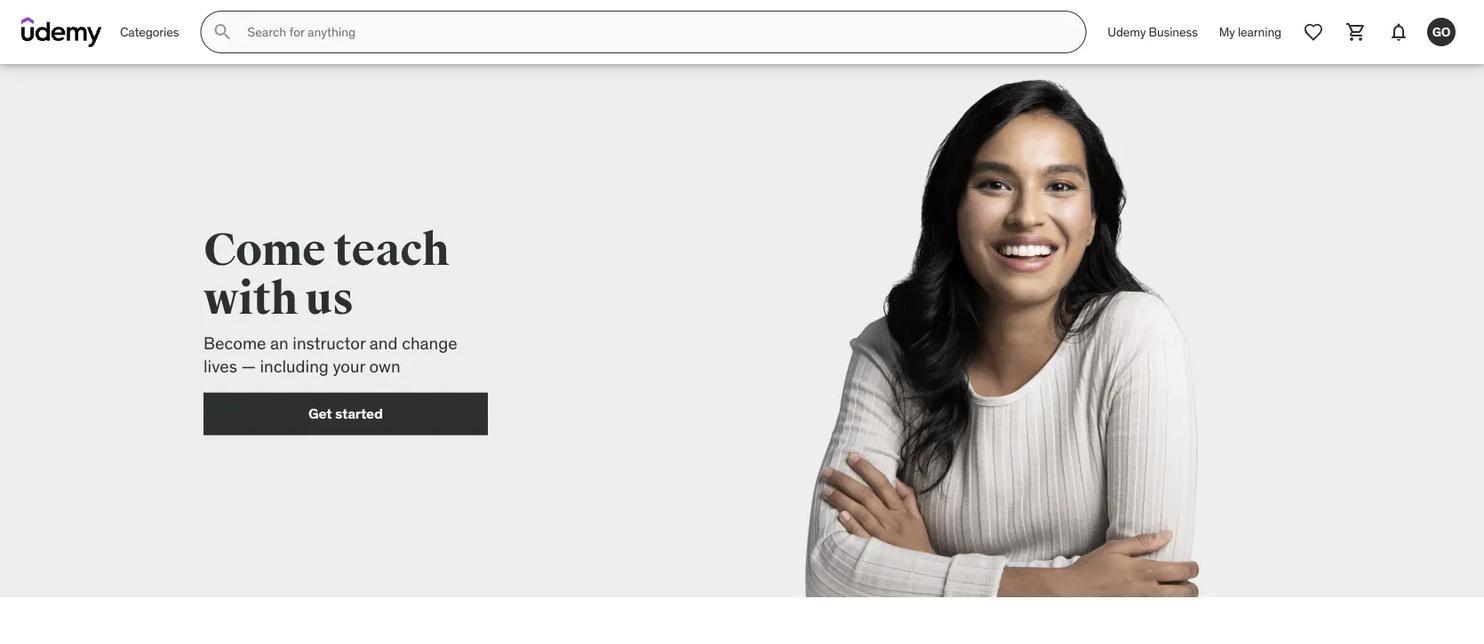 Task type: vqa. For each thing, say whether or not it's contained in the screenshot.
'Notifications' icon
yes



Task type: describe. For each thing, give the bounding box(es) containing it.
categories
[[120, 24, 179, 40]]

come teach with us become an instructor and change lives — including your own
[[204, 222, 458, 377]]

shopping cart with 0 items image
[[1346, 21, 1367, 43]]

categories button
[[109, 11, 190, 53]]

get started
[[309, 405, 383, 423]]

go link
[[1421, 11, 1463, 53]]

with
[[204, 272, 298, 327]]

wishlist image
[[1303, 21, 1325, 43]]

udemy image
[[21, 17, 102, 47]]

udemy
[[1108, 24, 1146, 40]]

including
[[260, 356, 329, 377]]

get started link
[[204, 393, 488, 435]]

your
[[333, 356, 365, 377]]

udemy business link
[[1097, 11, 1209, 53]]

business
[[1149, 24, 1198, 40]]

own
[[369, 356, 401, 377]]



Task type: locate. For each thing, give the bounding box(es) containing it.
my learning link
[[1209, 11, 1293, 53]]

become
[[204, 332, 266, 354]]

Search for anything text field
[[244, 17, 1065, 47]]

change
[[402, 332, 458, 354]]

an
[[270, 332, 289, 354]]

started
[[335, 405, 383, 423]]

—
[[241, 356, 256, 377]]

udemy business
[[1108, 24, 1198, 40]]

get
[[309, 405, 332, 423]]

teach
[[334, 222, 449, 278]]

my learning
[[1220, 24, 1282, 40]]

notifications image
[[1389, 21, 1410, 43]]

go
[[1433, 24, 1451, 40]]

lives
[[204, 356, 237, 377]]

and
[[370, 332, 398, 354]]

instructor
[[293, 332, 366, 354]]

submit search image
[[212, 21, 233, 43]]

us
[[306, 272, 354, 327]]

come
[[204, 222, 326, 278]]

learning
[[1238, 24, 1282, 40]]

my
[[1220, 24, 1236, 40]]



